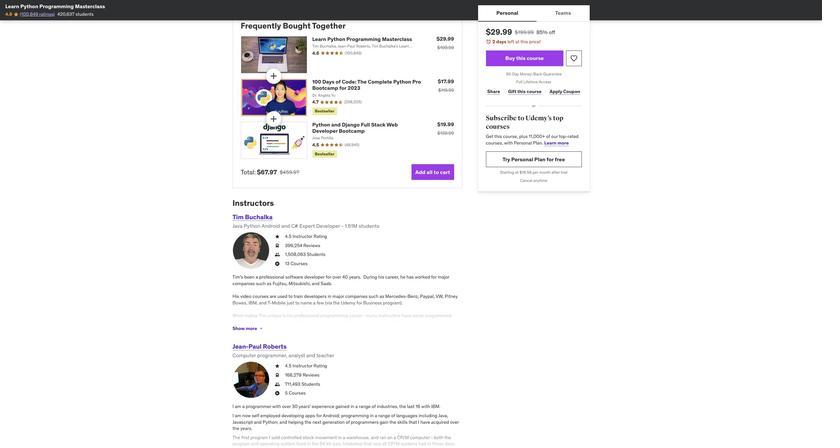 Task type: locate. For each thing, give the bounding box(es) containing it.
0 horizontal spatial 4.6
[[5, 11, 12, 17]]

2 horizontal spatial with
[[504, 140, 513, 146]]

course for buy this course
[[527, 55, 544, 61]]

his right is
[[287, 313, 293, 319]]

0 vertical spatial has
[[407, 275, 414, 281]]

2 horizontal spatial professional
[[323, 320, 348, 326]]

4.6 up '100'
[[312, 50, 319, 56]]

of right generation
[[346, 420, 350, 426]]

2 4.5 instructor rating from the top
[[285, 364, 327, 370]]

reviews for tim buchalka
[[304, 243, 321, 249]]

in inside his video courses are used to train developers in major companies such as mercedes-benz, paypal, vw, pitney bowes, ibm, and t-mobile just to name a few (via the udemy for business program).
[[328, 294, 332, 300]]

bootcamp up angela
[[312, 85, 338, 91]]

programming for learn python programming masterclass tim buchalka, jean-paul roberts, tim buchalka's learn programming academy
[[347, 36, 381, 42]]

1 vertical spatial rating
[[314, 364, 327, 370]]

xsmall image
[[275, 234, 280, 240], [275, 252, 280, 258], [275, 373, 280, 379]]

0 horizontal spatial college
[[396, 352, 411, 358]]

full left stack
[[361, 121, 370, 128]]

1 vertical spatial more
[[246, 326, 257, 332]]

0 vertical spatial bestseller
[[315, 109, 335, 114]]

4.6 for (100,849 ratings)
[[5, 11, 12, 17]]

professional up distinguished
[[294, 313, 319, 319]]

0 vertical spatial instructor
[[293, 234, 313, 240]]

1 horizontal spatial full
[[517, 80, 523, 85]]

and inside his video courses are used to train developers in major companies such as mercedes-benz, paypal, vw, pitney bowes, ibm, and t-mobile just to name a few (via the udemy for business program).
[[259, 300, 267, 306]]

1 vertical spatial bootcamp
[[339, 128, 365, 134]]

a inside what makes tim unique is his professional programming career - many instructors have never programmed professionally, let alone had a distinguished professional development career like tim.
[[291, 320, 293, 326]]

(100,849 ratings)
[[20, 11, 55, 17]]

1 vertical spatial professional
[[294, 313, 319, 319]]

reviews up 711,493 students
[[303, 373, 320, 379]]

1 rating from the top
[[314, 234, 327, 240]]

college inside tim has trained over 1.51 million students how to program, way more than a typical it professor at a college does in a lifetime.
[[435, 333, 450, 338]]

over left 30
[[282, 404, 291, 410]]

4.7
[[312, 99, 319, 105]]

gift
[[508, 89, 517, 94]]

has
[[407, 275, 414, 281], [241, 333, 249, 338]]

4.6
[[5, 11, 12, 17], [312, 50, 319, 56]]

at left $16.58
[[515, 170, 519, 175]]

programming inside what makes tim unique is his professional programming career - many instructors have never programmed professionally, let alone had a distinguished professional development career like tim.
[[320, 313, 348, 319]]

2 vertical spatial personal
[[512, 156, 534, 163]]

for inside 100 days of code: the complete python pro bootcamp for 2023 dr. angela yu
[[340, 85, 347, 91]]

in up (via
[[328, 294, 332, 300]]

and inside python and django full stack web developer bootcamp jose portilla
[[332, 121, 341, 128]]

0 horizontal spatial had
[[282, 320, 289, 326]]

in up in at the left bottom of page
[[233, 339, 236, 345]]

starting at $16.58 per month after trial cancel anytime
[[500, 170, 568, 183]]

1 vertical spatial courses
[[289, 391, 306, 397]]

such up business
[[369, 294, 379, 300]]

0 vertical spatial am
[[235, 404, 241, 410]]

movement
[[315, 435, 337, 441]]

and left django at the left top
[[332, 121, 341, 128]]

xsmall image left 168,279
[[275, 373, 280, 379]]

- left both
[[431, 435, 433, 441]]

often
[[284, 352, 295, 358]]

days
[[323, 79, 335, 85]]

1 horizontal spatial had
[[419, 442, 427, 448]]

acquired
[[431, 420, 449, 426]]

xsmall image left 399,254
[[275, 243, 280, 249]]

try personal plan for free
[[503, 156, 565, 163]]

xsmall image left the 13 at the bottom left
[[275, 261, 280, 268]]

web
[[387, 121, 398, 128]]

paul down trained
[[249, 343, 262, 351]]

2 xsmall image from the top
[[275, 252, 280, 258]]

1 horizontal spatial -
[[363, 313, 365, 319]]

1 vertical spatial major
[[333, 294, 344, 300]]

1 vertical spatial bestseller
[[315, 152, 335, 157]]

0 vertical spatial at
[[516, 39, 520, 45]]

this right buy
[[516, 55, 526, 61]]

- inside the tim buchalka java python android and c# expert developer - 1.51m students
[[341, 223, 344, 229]]

0 vertical spatial rating
[[314, 234, 327, 240]]

bestseller for jose
[[315, 152, 335, 157]]

0 vertical spatial career
[[349, 313, 362, 319]]

range up gain
[[379, 413, 390, 419]]

jean- inside jean-paul roberts computer programmer, analyst and teacher
[[233, 343, 249, 351]]

had inside what makes tim unique is his professional programming career - many instructors have never programmed professionally, let alone had a distinguished professional development career like tim.
[[282, 320, 289, 326]]

2 bestseller from the top
[[315, 152, 335, 157]]

0 horizontal spatial -
[[341, 223, 344, 229]]

buy
[[506, 55, 515, 61]]

over inside tim has trained over 1.51 million students how to program, way more than a typical it professor at a college does in a lifetime.
[[265, 333, 274, 338]]

0 vertical spatial as
[[267, 281, 272, 287]]

of right days
[[336, 79, 341, 85]]

xsmall image for 4.5 instructor rating
[[275, 234, 280, 240]]

at
[[516, 39, 520, 45], [515, 170, 519, 175], [426, 333, 430, 338]]

are up t-
[[270, 294, 276, 300]]

1 horizontal spatial paul
[[348, 44, 355, 49]]

1 vertical spatial instructor
[[293, 364, 313, 370]]

0 vertical spatial range
[[359, 404, 371, 410]]

2 course from the top
[[527, 89, 542, 94]]

1 vertical spatial has
[[241, 333, 249, 338]]

100 days of code: the complete python pro bootcamp for 2023 link
[[312, 79, 421, 91]]

how
[[317, 333, 326, 338]]

companies up "udemy"
[[345, 294, 368, 300]]

- for buchalka
[[341, 223, 344, 229]]

show more button
[[233, 323, 264, 336]]

1 vertical spatial courses
[[253, 294, 269, 300]]

together
[[312, 21, 346, 31]]

1 am from the top
[[235, 404, 241, 410]]

$199.99 for $29.99 $199.99 85% off
[[515, 29, 534, 35]]

buy this course button
[[486, 50, 564, 66]]

0 vertical spatial his
[[378, 275, 384, 281]]

all right 'add'
[[427, 169, 433, 176]]

students for jean-paul roberts
[[302, 382, 320, 388]]

and left t-
[[259, 300, 267, 306]]

1 vertical spatial full
[[361, 121, 370, 128]]

2 vertical spatial professional
[[323, 320, 348, 326]]

the right (via
[[333, 300, 340, 306]]

computer
[[410, 435, 430, 441]]

the right code:
[[358, 79, 367, 85]]

xsmall image left 1,508,063
[[275, 252, 280, 258]]

money-
[[520, 71, 534, 76]]

python up buchalka,
[[328, 36, 345, 42]]

the inside his video courses are used to train developers in major companies such as mercedes-benz, paypal, vw, pitney bowes, ibm, and t-mobile just to name a few (via the udemy for business program).
[[333, 300, 340, 306]]

0 vertical spatial paul
[[348, 44, 355, 49]]

college left does
[[435, 333, 450, 338]]

and left by on the left of page
[[307, 353, 315, 359]]

companies inside the tim's been a professional software developer for over 40 years.  during his career, he has worked for major companies such as fujitsu, mitsubishi, and saab.
[[233, 281, 255, 287]]

the inside 100 days of code: the complete python pro bootcamp for 2023 dr. angela yu
[[358, 79, 367, 85]]

back
[[534, 71, 543, 76]]

1 vertical spatial course
[[527, 89, 542, 94]]

of inside 100 days of code: the complete python pro bootcamp for 2023 dr. angela yu
[[336, 79, 341, 85]]

for up next
[[316, 413, 322, 419]]

2 am from the top
[[235, 413, 241, 419]]

tim's
[[233, 275, 243, 281], [248, 352, 258, 358]]

258205 reviews element
[[345, 100, 362, 105]]

have down including
[[421, 420, 430, 426]]

courses
[[291, 261, 308, 267], [289, 391, 306, 397]]

1 vertical spatial 4.6
[[312, 50, 319, 56]]

in inside tim has trained over 1.51 million students how to program, way more than a typical it professor at a college does in a lifetime.
[[233, 339, 236, 345]]

complete
[[368, 79, 392, 85]]

0 horizontal spatial all
[[382, 442, 387, 448]]

of inside get this course, plus 11,000+ of our top-rated courses, with personal plan.
[[547, 134, 551, 140]]

major up vw,
[[438, 275, 450, 281]]

programming for learn python programming masterclass
[[39, 3, 74, 10]]

1 xsmall image from the top
[[275, 234, 280, 240]]

100
[[312, 79, 321, 85]]

1 horizontal spatial his
[[378, 275, 384, 281]]

0 vertical spatial the
[[358, 79, 367, 85]]

of left industries,
[[372, 404, 376, 410]]

masterclass for learn python programming masterclass tim buchalka, jean-paul roberts, tim buchalka's learn programming academy
[[382, 36, 412, 42]]

1 horizontal spatial such
[[369, 294, 379, 300]]

0 vertical spatial students
[[307, 252, 326, 258]]

1 bestseller from the top
[[315, 109, 335, 114]]

experience
[[312, 404, 335, 410]]

xsmall image for 711,493 students
[[275, 382, 280, 388]]

rating down expert
[[314, 234, 327, 240]]

the right gain
[[390, 420, 396, 426]]

with up the employed
[[272, 404, 281, 410]]

- left the 1.51m
[[341, 223, 344, 229]]

never
[[413, 313, 424, 319]]

0 horizontal spatial full
[[361, 121, 370, 128]]

programming down it professor
[[412, 352, 440, 358]]

2 horizontal spatial programming
[[347, 36, 381, 42]]

1 vertical spatial tim's
[[248, 352, 258, 358]]

0 horizontal spatial paul
[[249, 343, 262, 351]]

java
[[233, 223, 243, 229]]

developer inside python and django full stack web developer bootcamp jose portilla
[[312, 128, 338, 134]]

to down train
[[295, 300, 300, 306]]

1 horizontal spatial masterclass
[[382, 36, 412, 42]]

try personal plan for free link
[[486, 152, 582, 168]]

companies
[[233, 281, 255, 287], [345, 294, 368, 300]]

and inside jean-paul roberts computer programmer, analyst and teacher
[[307, 353, 315, 359]]

for inside his video courses are used to train developers in major companies such as mercedes-benz, paypal, vw, pitney bowes, ibm, and t-mobile just to name a few (via the udemy for business program).
[[357, 300, 362, 306]]

computer
[[233, 353, 256, 359]]

programmed
[[425, 313, 452, 319]]

college right the through at the bottom left
[[396, 352, 411, 358]]

1 vertical spatial $199.99
[[438, 45, 454, 51]]

days.
[[445, 442, 456, 448]]

courses down subscribe
[[486, 123, 510, 131]]

this up courses,
[[495, 134, 502, 140]]

0 vertical spatial such
[[256, 281, 266, 287]]

xsmall image for 13 courses
[[275, 261, 280, 268]]

4.5 instructor rating for tim buchalka
[[285, 234, 327, 240]]

programming up programmers
[[341, 413, 369, 419]]

companies inside his video courses are used to train developers in major companies such as mercedes-benz, paypal, vw, pitney bowes, ibm, and t-mobile just to name a few (via the udemy for business program).
[[345, 294, 368, 300]]

python inside 100 days of code: the complete python pro bootcamp for 2023 dr. angela yu
[[394, 79, 411, 85]]

programming up 420,637
[[39, 3, 74, 10]]

1 vertical spatial had
[[419, 442, 427, 448]]

such inside his video courses are used to train developers in major companies such as mercedes-benz, paypal, vw, pitney bowes, ibm, and t-mobile just to name a few (via the udemy for business program).
[[369, 294, 379, 300]]

as up business
[[380, 294, 384, 300]]

a right been at the left bottom
[[256, 275, 258, 281]]

0 vertical spatial -
[[341, 223, 344, 229]]

have inside what makes tim unique is his professional programming career - many instructors have never programmed professionally, let alone had a distinguished professional development career like tim.
[[402, 313, 412, 319]]

tim buchalka java python android and c# expert developer - 1.51m students
[[233, 213, 380, 229]]

1 horizontal spatial major
[[438, 275, 450, 281]]

android
[[262, 223, 280, 229]]

developer right expert
[[316, 223, 340, 229]]

range
[[359, 404, 371, 410], [379, 413, 390, 419]]

reviews
[[304, 243, 321, 249], [303, 373, 320, 379]]

he
[[401, 275, 406, 281]]

to left cart
[[434, 169, 439, 176]]

expert
[[300, 223, 315, 229]]

and inside the tim's been a professional software developer for over 40 years.  during his career, he has worked for major companies such as fujitsu, mitsubishi, and saab.
[[312, 281, 320, 287]]

top-
[[559, 134, 568, 140]]

first
[[241, 435, 249, 441]]

masterclass inside learn python programming masterclass tim buchalka, jean-paul roberts, tim buchalka's learn programming academy
[[382, 36, 412, 42]]

rating
[[314, 234, 327, 240], [314, 364, 327, 370]]

1 horizontal spatial more
[[361, 333, 371, 338]]

as inside the tim's been a professional software developer for over 40 years.  during his career, he has worked for major companies such as fujitsu, mitsubishi, and saab.
[[267, 281, 272, 287]]

1 vertical spatial his
[[287, 313, 293, 319]]

0 vertical spatial program
[[251, 435, 268, 441]]

his right during
[[378, 275, 384, 281]]

$19.99
[[438, 121, 454, 128]]

in
[[233, 352, 236, 358]]

students inside tim has trained over 1.51 million students how to program, way more than a typical it professor at a college does in a lifetime.
[[298, 333, 316, 338]]

the down apps
[[305, 420, 311, 426]]

programming
[[320, 313, 348, 319], [412, 352, 440, 358], [341, 413, 369, 419]]

price!
[[530, 39, 541, 45]]

399,254
[[285, 243, 302, 249]]

courses down roberts
[[259, 352, 275, 358]]

2 vertical spatial 4.5
[[285, 364, 292, 370]]

and left c#
[[281, 223, 290, 229]]

professionally,
[[233, 320, 262, 326]]

ratings)
[[39, 11, 55, 17]]

jean- inside learn python programming masterclass tim buchalka, jean-paul roberts, tim buchalka's learn programming academy
[[338, 44, 348, 49]]

1 vertical spatial are
[[277, 352, 283, 358]]

a inside his video courses are used to train developers in major companies such as mercedes-benz, paypal, vw, pitney bowes, ibm, and t-mobile just to name a few (via the udemy for business program).
[[313, 300, 316, 306]]

0 vertical spatial full
[[517, 80, 523, 85]]

0 vertical spatial have
[[402, 313, 412, 319]]

rating for jean-paul roberts
[[314, 364, 327, 370]]

kb
[[326, 442, 332, 448]]

0 vertical spatial tim's
[[233, 275, 243, 281]]

as
[[267, 281, 272, 287], [380, 294, 384, 300]]

to left udemy's
[[518, 114, 525, 122]]

python down 'tim buchalka' link
[[244, 223, 261, 229]]

many
[[366, 313, 378, 319]]

0 horizontal spatial are
[[270, 294, 276, 300]]

the left first
[[233, 435, 240, 441]]

0 horizontal spatial as
[[267, 281, 272, 287]]

career down instructors
[[377, 320, 390, 326]]

benz,
[[408, 294, 419, 300]]

xsmall image up trained
[[259, 326, 264, 332]]

his video courses are used to train developers in major companies such as mercedes-benz, paypal, vw, pitney bowes, ibm, and t-mobile just to name a few (via the udemy for business program).
[[233, 294, 458, 306]]

than
[[372, 333, 382, 338]]

with inside get this course, plus 11,000+ of our top-rated courses, with personal plan.
[[504, 140, 513, 146]]

programming inside i am a programmer with over 30 years' experience gained in a range of industries, the last 16 with ibm. i am now self employed developing apps for android; programming in a range of languages including java, javascript and python; and helping the next generation of programmers gain the skills that i have acquired over the years. the first program i sold controlled stock movement in a warehouse, and ran on a cp/m computer - both the program and operating system lived in the 64 kb (yes, kilobytes) that was all cp/m systems had in those days.
[[341, 413, 369, 419]]

are inside his video courses are used to train developers in major companies such as mercedes-benz, paypal, vw, pitney bowes, ibm, and t-mobile just to name a few (via the udemy for business program).
[[270, 294, 276, 300]]

courses
[[486, 123, 510, 131], [253, 294, 269, 300], [259, 352, 275, 358]]

1 vertical spatial the
[[233, 435, 240, 441]]

has inside tim has trained over 1.51 million students how to program, way more than a typical it professor at a college does in a lifetime.
[[241, 333, 249, 338]]

$17.99
[[438, 78, 454, 85]]

developer inside the tim buchalka java python android and c# expert developer - 1.51m students
[[316, 223, 340, 229]]

0 horizontal spatial more
[[246, 326, 257, 332]]

more right way
[[361, 333, 371, 338]]

all inside button
[[427, 169, 433, 176]]

1 horizontal spatial bootcamp
[[339, 128, 365, 134]]

starting
[[500, 170, 515, 175]]

analyst
[[289, 353, 305, 359]]

range up programmers
[[359, 404, 371, 410]]

tim has trained over 1.51 million students how to program, way more than a typical it professor at a college does in a lifetime.
[[233, 333, 461, 345]]

students for tim buchalka
[[307, 252, 326, 258]]

1 vertical spatial all
[[382, 442, 387, 448]]

a up kilobytes)
[[343, 435, 345, 441]]

1 vertical spatial 4.5
[[285, 234, 292, 240]]

stack
[[371, 121, 386, 128]]

students right by on the left of page
[[325, 352, 343, 358]]

students down distinguished
[[298, 333, 316, 338]]

1 4.5 instructor rating from the top
[[285, 234, 327, 240]]

has down the show more
[[241, 333, 249, 338]]

0 horizontal spatial jean-
[[233, 343, 249, 351]]

1 vertical spatial career
[[377, 320, 390, 326]]

0 horizontal spatial $199.99
[[438, 45, 454, 51]]

python left pro
[[394, 79, 411, 85]]

full down day
[[517, 80, 523, 85]]

this inside button
[[516, 55, 526, 61]]

as left fujitsu,
[[267, 281, 272, 287]]

students down 168,279 reviews
[[302, 382, 320, 388]]

1 vertical spatial have
[[421, 420, 430, 426]]

t-
[[268, 300, 272, 306]]

xsmall image for 1,508,063 students
[[275, 252, 280, 258]]

bestseller down the 4.7
[[315, 109, 335, 114]]

4.5 up 168,279
[[285, 364, 292, 370]]

major inside the tim's been a professional software developer for over 40 years.  during his career, he has worked for major companies such as fujitsu, mitsubishi, and saab.
[[438, 275, 450, 281]]

course inside button
[[527, 55, 544, 61]]

personal up $16.58
[[512, 156, 534, 163]]

1 horizontal spatial have
[[421, 420, 430, 426]]

free
[[555, 156, 565, 163]]

all
[[427, 169, 433, 176], [382, 442, 387, 448]]

programming down buchalka,
[[312, 49, 336, 54]]

tim's been a professional software developer for over 40 years.  during his career, he has worked for major companies such as fujitsu, mitsubishi, and saab.
[[233, 275, 450, 287]]

1 vertical spatial developer
[[316, 223, 340, 229]]

apply
[[550, 89, 563, 94]]

course up back
[[527, 55, 544, 61]]

apps
[[305, 413, 315, 419]]

rating down teacher at the bottom left
[[314, 364, 327, 370]]

more down the top-
[[558, 140, 569, 146]]

for left 2023
[[340, 85, 347, 91]]

1,508,063 students
[[285, 252, 326, 258]]

on
[[388, 435, 393, 441]]

this right gift
[[518, 89, 526, 94]]

1 course from the top
[[527, 55, 544, 61]]

$199.99 inside $29.99 $199.99
[[438, 45, 454, 51]]

teams button
[[537, 5, 590, 21]]

1 horizontal spatial the
[[358, 79, 367, 85]]

xsmall image
[[275, 243, 280, 249], [275, 261, 280, 268], [259, 326, 264, 332], [275, 364, 280, 370], [275, 382, 280, 388], [275, 391, 280, 397]]

2 rating from the top
[[314, 364, 327, 370]]

days
[[497, 39, 507, 45]]

0 horizontal spatial program
[[233, 442, 250, 448]]

learn for learn more
[[545, 140, 557, 146]]

1 horizontal spatial all
[[427, 169, 433, 176]]

gain
[[380, 420, 389, 426]]

1 vertical spatial at
[[515, 170, 519, 175]]

courses down 711,493
[[289, 391, 306, 397]]

0 vertical spatial course
[[527, 55, 544, 61]]

more inside button
[[246, 326, 257, 332]]

$199.99 inside $29.99 $199.99 85% off
[[515, 29, 534, 35]]

instructor
[[293, 234, 313, 240], [293, 364, 313, 370]]

- up development
[[363, 313, 365, 319]]

2 vertical spatial programming
[[341, 413, 369, 419]]

3 xsmall image from the top
[[275, 373, 280, 379]]

0 vertical spatial major
[[438, 275, 450, 281]]

2 vertical spatial -
[[431, 435, 433, 441]]

0 horizontal spatial career
[[349, 313, 362, 319]]

0 vertical spatial programming
[[39, 3, 74, 10]]

frequently
[[241, 21, 281, 31]]

train
[[294, 294, 303, 300]]

- inside what makes tim unique is his professional programming career - many instructors have never programmed professionally, let alone had a distinguished professional development career like tim.
[[363, 313, 365, 319]]

developer
[[312, 128, 338, 134], [316, 223, 340, 229]]

0 horizontal spatial $29.99
[[437, 35, 454, 42]]

jean- up fact,
[[233, 343, 249, 351]]

0 vertical spatial 4.6
[[5, 11, 12, 17]]

tim up let at the left of page
[[259, 313, 267, 319]]

tim buchalka link
[[233, 213, 273, 221]]

over
[[333, 275, 341, 281], [265, 333, 274, 338], [282, 404, 291, 410], [450, 420, 459, 426]]

and down developer
[[312, 281, 320, 287]]

masterclass up buchalka's
[[382, 36, 412, 42]]

typical
[[386, 333, 400, 338]]

tab list
[[478, 5, 590, 22]]

that down 'languages'
[[409, 420, 417, 426]]

1 instructor from the top
[[293, 234, 313, 240]]

professional up 'program,'
[[323, 320, 348, 326]]

rated
[[568, 134, 579, 140]]

pitney
[[445, 294, 458, 300]]

courses inside his video courses are used to train developers in major companies such as mercedes-benz, paypal, vw, pitney bowes, ibm, and t-mobile just to name a few (via the udemy for business program).
[[253, 294, 269, 300]]

program up "operating"
[[251, 435, 268, 441]]

add all to cart
[[416, 169, 450, 176]]

1 horizontal spatial college
[[435, 333, 450, 338]]

bowes,
[[233, 300, 248, 306]]

apply coupon button
[[549, 85, 582, 98]]

system
[[281, 442, 295, 448]]

$29.99 for $29.99 $199.99 85% off
[[486, 27, 512, 37]]

during
[[364, 275, 377, 281]]

- inside i am a programmer with over 30 years' experience gained in a range of industries, the last 16 with ibm. i am now self employed developing apps for android; programming in a range of languages including java, javascript and python; and helping the next generation of programmers gain the skills that i have acquired over the years. the first program i sold controlled stock movement in a warehouse, and ran on a cp/m computer - both the program and operating system lived in the 64 kb (yes, kilobytes) that was all cp/m systems had in those days.
[[431, 435, 433, 441]]

0 vertical spatial more
[[558, 140, 569, 146]]

this inside get this course, plus 11,000+ of our top-rated courses, with personal plan.
[[495, 134, 502, 140]]

4.5 instructor rating
[[285, 234, 327, 240], [285, 364, 327, 370]]

2 instructor from the top
[[293, 364, 313, 370]]

1 horizontal spatial programming
[[312, 49, 336, 54]]

courses for tim buchalka
[[291, 261, 308, 267]]



Task type: describe. For each thing, give the bounding box(es) containing it.
in up (yes,
[[338, 435, 342, 441]]

has inside the tim's been a professional software developer for over 40 years.  during his career, he has worked for major companies such as fujitsu, mitsubishi, and saab.
[[407, 275, 414, 281]]

48945 reviews element
[[345, 143, 360, 148]]

his inside what makes tim unique is his professional programming career - many instructors have never programmed professionally, let alone had a distinguished professional development career like tim.
[[287, 313, 293, 319]]

full inside 30-day money-back guarantee full lifetime access
[[517, 80, 523, 85]]

and inside the tim buchalka java python android and c# expert developer - 1.51m students
[[281, 223, 290, 229]]

learn python programming masterclass
[[5, 3, 105, 10]]

$19.99 $139.99
[[438, 121, 454, 136]]

struggling
[[344, 352, 365, 358]]

those
[[432, 442, 444, 448]]

this down $29.99 $199.99 85% off
[[521, 39, 528, 45]]

4.5 instructor rating for jean-paul roberts
[[285, 364, 327, 370]]

to up "just"
[[289, 294, 293, 300]]

alarm image
[[486, 39, 491, 44]]

0 vertical spatial 4.5
[[312, 142, 319, 148]]

anytime
[[534, 178, 548, 183]]

for up saab.
[[326, 275, 332, 281]]

1 horizontal spatial career
[[377, 320, 390, 326]]

- for makes
[[363, 313, 365, 319]]

roberts
[[263, 343, 287, 351]]

1 horizontal spatial program
[[251, 435, 268, 441]]

major inside his video courses are used to train developers in major companies such as mercedes-benz, paypal, vw, pitney bowes, ibm, and t-mobile just to name a few (via the udemy for business program).
[[333, 294, 344, 300]]

stock
[[303, 435, 314, 441]]

1 vertical spatial college
[[396, 352, 411, 358]]

paul inside learn python programming masterclass tim buchalka, jean-paul roberts, tim buchalka's learn programming academy
[[348, 44, 355, 49]]

tim inside what makes tim unique is his professional programming career - many instructors have never programmed professionally, let alone had a distinguished professional development career like tim.
[[259, 313, 267, 319]]

(258,205)
[[345, 100, 362, 105]]

wishlist image
[[570, 54, 578, 62]]

in left those on the bottom right
[[428, 442, 431, 448]]

rating for tim buchalka
[[314, 234, 327, 240]]

tim buchalka image
[[233, 233, 269, 269]]

and down developing
[[280, 420, 287, 426]]

like
[[391, 320, 398, 326]]

ibm.
[[431, 404, 441, 410]]

fact,
[[238, 352, 247, 358]]

4.6 for (100,849)
[[312, 50, 319, 56]]

to inside subscribe to udemy's top courses
[[518, 114, 525, 122]]

tim inside tim has trained over 1.51 million students how to program, way more than a typical it professor at a college does in a lifetime.
[[233, 333, 240, 338]]

software
[[286, 275, 303, 281]]

developers
[[304, 294, 327, 300]]

such inside the tim's been a professional software developer for over 40 years.  during his career, he has worked for major companies such as fujitsu, mitsubishi, and saab.
[[256, 281, 266, 287]]

1 horizontal spatial that
[[409, 420, 417, 426]]

students right 420,637
[[76, 11, 94, 17]]

all inside i am a programmer with over 30 years' experience gained in a range of industries, the last 16 with ibm. i am now self employed developing apps for android; programming in a range of languages including java, javascript and python; and helping the next generation of programmers gain the skills that i have acquired over the years. the first program i sold controlled stock movement in a warehouse, and ran on a cp/m computer - both the program and operating system lived in the 64 kb (yes, kilobytes) that was all cp/m systems had in those days.
[[382, 442, 387, 448]]

the left 64
[[312, 442, 319, 448]]

1 vertical spatial range
[[379, 413, 390, 419]]

to left the get
[[366, 352, 370, 358]]

1 vertical spatial that
[[364, 442, 372, 448]]

$199.99 for $29.99 $199.99
[[438, 45, 454, 51]]

a right gained
[[356, 404, 358, 410]]

students inside the tim buchalka java python android and c# expert developer - 1.51m students
[[359, 223, 380, 229]]

academy
[[337, 49, 354, 54]]

personal inside get this course, plus 11,000+ of our top-rated courses, with personal plan.
[[514, 140, 532, 146]]

or
[[532, 103, 536, 108]]

self
[[252, 413, 259, 419]]

used
[[278, 294, 288, 300]]

xsmall image for 5 courses
[[275, 391, 280, 397]]

30
[[292, 404, 298, 410]]

and left "operating"
[[251, 442, 259, 448]]

1 vertical spatial program
[[233, 442, 250, 448]]

jose
[[312, 136, 320, 141]]

jean-paul roberts link
[[233, 343, 287, 351]]

this for buy
[[516, 55, 526, 61]]

the down javascript
[[233, 426, 239, 432]]

at inside starting at $16.58 per month after trial cancel anytime
[[515, 170, 519, 175]]

xsmall image for 4.5 instructor rating
[[275, 364, 280, 370]]

pro
[[413, 79, 421, 85]]

generation
[[323, 420, 345, 426]]

1.51m
[[345, 223, 358, 229]]

dr.
[[312, 93, 317, 98]]

100849 reviews element
[[345, 50, 362, 56]]

python inside the tim buchalka java python android and c# expert developer - 1.51m students
[[244, 223, 261, 229]]

have inside i am a programmer with over 30 years' experience gained in a range of industries, the last 16 with ibm. i am now self employed developing apps for android; programming in a range of languages including java, javascript and python; and helping the next generation of programmers gain the skills that i have acquired over the years. the first program i sold controlled stock movement in a warehouse, and ran on a cp/m computer - both the program and operating system lived in the 64 kb (yes, kilobytes) that was all cp/m systems had in those days.
[[421, 420, 430, 426]]

worked
[[415, 275, 430, 281]]

100 days of code: the complete python pro bootcamp for 2023 dr. angela yu
[[312, 79, 421, 98]]

purchased
[[296, 352, 318, 358]]

$139.99
[[438, 130, 454, 136]]

personal button
[[478, 5, 537, 21]]

1,508,063
[[285, 252, 306, 258]]

to inside add all to cart button
[[434, 169, 439, 176]]

more for learn more
[[558, 140, 569, 146]]

video
[[240, 294, 252, 300]]

$67.97
[[257, 168, 277, 176]]

a up programmers
[[375, 413, 377, 419]]

more for show more
[[246, 326, 257, 332]]

name
[[301, 300, 312, 306]]

1 horizontal spatial professional
[[294, 313, 319, 319]]

2 vertical spatial programming
[[312, 49, 336, 54]]

the inside i am a programmer with over 30 years' experience gained in a range of industries, the last 16 with ibm. i am now self employed developing apps for android; programming in a range of languages including java, javascript and python; and helping the next generation of programmers gain the skills that i have acquired over the years. the first program i sold controlled stock movement in a warehouse, and ran on a cp/m computer - both the program and operating system lived in the 64 kb (yes, kilobytes) that was all cp/m systems had in those days.
[[233, 435, 240, 441]]

the up days.
[[445, 435, 451, 441]]

0 vertical spatial cp/m
[[397, 435, 409, 441]]

does
[[451, 333, 461, 338]]

programmer
[[246, 404, 271, 410]]

full inside python and django full stack web developer bootcamp jose portilla
[[361, 121, 370, 128]]

kilobytes)
[[343, 442, 363, 448]]

buchalka
[[245, 213, 273, 221]]

our
[[552, 134, 558, 140]]

total:
[[241, 168, 256, 176]]

instructor for tim buchalka
[[293, 234, 313, 240]]

in right gained
[[351, 404, 354, 410]]

python inside learn python programming masterclass tim buchalka, jean-paul roberts, tim buchalka's learn programming academy
[[328, 36, 345, 42]]

reviews for jean-paul roberts
[[303, 373, 320, 379]]

420,637 students
[[57, 11, 94, 17]]

gained
[[336, 404, 350, 410]]

program,
[[332, 333, 351, 338]]

python up (100,849
[[20, 3, 38, 10]]

this for gift
[[518, 89, 526, 94]]

and up "was"
[[371, 435, 379, 441]]

1 vertical spatial cp/m
[[388, 442, 400, 448]]

lifetime
[[524, 80, 538, 85]]

tim.
[[399, 320, 408, 326]]

tab list containing personal
[[478, 5, 590, 22]]

saab.
[[321, 281, 332, 287]]

total: $67.97 $459.97
[[241, 168, 300, 176]]

0 horizontal spatial with
[[272, 404, 281, 410]]

cancel
[[521, 178, 533, 183]]

xsmall image inside "show more" button
[[259, 326, 264, 332]]

a inside the tim's been a professional software developer for over 40 years.  during his career, he has worked for major companies such as fujitsu, mitsubishi, and saab.
[[256, 275, 258, 281]]

left
[[508, 39, 515, 45]]

tim right roberts,
[[372, 44, 378, 49]]

per
[[533, 170, 539, 175]]

last
[[407, 404, 415, 410]]

and down self
[[254, 420, 262, 426]]

over inside the tim's been a professional software developer for over 40 years.  during his career, he has worked for major companies such as fujitsu, mitsubishi, and saab.
[[333, 275, 341, 281]]

tim's inside the tim's been a professional software developer for over 40 years.  during his career, he has worked for major companies such as fujitsu, mitsubishi, and saab.
[[233, 275, 243, 281]]

learn for learn python programming masterclass tim buchalka, jean-paul roberts, tim buchalka's learn programming academy
[[312, 36, 326, 42]]

off
[[549, 29, 555, 35]]

share
[[488, 89, 500, 94]]

of down industries,
[[391, 413, 395, 419]]

cart
[[440, 169, 450, 176]]

subscribe to udemy's top courses
[[486, 114, 564, 131]]

add all to cart button
[[412, 165, 454, 180]]

xsmall image for 168,279 reviews
[[275, 373, 280, 379]]

course for gift this course
[[527, 89, 542, 94]]

bootcamp inside python and django full stack web developer bootcamp jose portilla
[[339, 128, 365, 134]]

add
[[416, 169, 426, 176]]

tim inside the tim buchalka java python android and c# expert developer - 1.51m students
[[233, 213, 244, 221]]

1 horizontal spatial are
[[277, 352, 283, 358]]

for right worked
[[431, 275, 437, 281]]

a right on at the left bottom of the page
[[394, 435, 396, 441]]

a left the lifetime.
[[237, 339, 240, 345]]

4.5 for jean-paul roberts
[[285, 364, 292, 370]]

tim left buchalka,
[[312, 44, 319, 49]]

through
[[379, 352, 395, 358]]

operating
[[260, 442, 280, 448]]

courses inside subscribe to udemy's top courses
[[486, 123, 510, 131]]

xsmall image for 399,254 reviews
[[275, 243, 280, 249]]

to inside tim has trained over 1.51 million students how to program, way more than a typical it professor at a college does in a lifetime.
[[327, 333, 331, 338]]

at inside tim has trained over 1.51 million students how to program, way more than a typical it professor at a college does in a lifetime.
[[426, 333, 430, 338]]

share button
[[486, 85, 502, 98]]

udemy's
[[526, 114, 552, 122]]

2 days left at this price!
[[493, 39, 541, 45]]

for inside i am a programmer with over 30 years' experience gained in a range of industries, the last 16 with ibm. i am now self employed developing apps for android; programming in a range of languages including java, javascript and python; and helping the next generation of programmers gain the skills that i have acquired over the years. the first program i sold controlled stock movement in a warehouse, and ran on a cp/m computer - both the program and operating system lived in the 64 kb (yes, kilobytes) that was all cp/m systems had in those days.
[[316, 413, 322, 419]]

168,279
[[285, 373, 302, 379]]

in down stock
[[307, 442, 311, 448]]

bootcamp inside 100 days of code: the complete python pro bootcamp for 2023 dr. angela yu
[[312, 85, 338, 91]]

it professor
[[401, 333, 425, 338]]

$29.99 $199.99 85% off
[[486, 27, 555, 37]]

masterclass for learn python programming masterclass
[[75, 3, 105, 10]]

jean-paul roberts image
[[233, 362, 269, 399]]

more inside tim has trained over 1.51 million students how to program, way more than a typical it professor at a college does in a lifetime.
[[361, 333, 371, 338]]

learn for learn python programming masterclass
[[5, 3, 19, 10]]

(via
[[325, 300, 332, 306]]

professional inside the tim's been a professional software developer for over 40 years.  during his career, he has worked for major companies such as fujitsu, mitsubishi, and saab.
[[259, 275, 284, 281]]

a right it professor
[[432, 333, 434, 338]]

1 vertical spatial programming
[[412, 352, 440, 358]]

paypal,
[[420, 294, 435, 300]]

as inside his video courses are used to train developers in major companies such as mercedes-benz, paypal, vw, pitney bowes, ibm, and t-mobile just to name a few (via the udemy for business program).
[[380, 294, 384, 300]]

bestseller for bootcamp
[[315, 109, 335, 114]]

the left last
[[399, 404, 406, 410]]

a right than at the bottom left of the page
[[383, 333, 385, 338]]

developing
[[282, 413, 304, 419]]

been
[[244, 275, 255, 281]]

after
[[552, 170, 560, 175]]

his inside the tim's been a professional software developer for over 40 years.  during his career, he has worked for major companies such as fujitsu, mitsubishi, and saab.
[[378, 275, 384, 281]]

1 horizontal spatial tim's
[[248, 352, 258, 358]]

over right acquired
[[450, 420, 459, 426]]

let
[[263, 320, 268, 326]]

2 vertical spatial courses
[[259, 352, 275, 358]]

711,493
[[285, 382, 301, 388]]

instructor for jean-paul roberts
[[293, 364, 313, 370]]

11,000+
[[529, 134, 545, 140]]

personal inside button
[[497, 10, 519, 16]]

had inside i am a programmer with over 30 years' experience gained in a range of industries, the last 16 with ibm. i am now self employed developing apps for android; programming in a range of languages including java, javascript and python; and helping the next generation of programmers gain the skills that i have acquired over the years. the first program i sold controlled stock movement in a warehouse, and ran on a cp/m computer - both the program and operating system lived in the 64 kb (yes, kilobytes) that was all cp/m systems had in those days.
[[419, 442, 427, 448]]

show more
[[233, 326, 257, 332]]

buy this course
[[506, 55, 544, 61]]

4.5 for tim buchalka
[[285, 234, 292, 240]]

mobile
[[272, 300, 286, 306]]

alone
[[269, 320, 281, 326]]

1.51
[[275, 333, 282, 338]]

by
[[319, 352, 324, 358]]

$29.99 for $29.99 $199.99
[[437, 35, 454, 42]]

courses for jean-paul roberts
[[289, 391, 306, 397]]

month
[[540, 170, 551, 175]]

paul inside jean-paul roberts computer programmer, analyst and teacher
[[249, 343, 262, 351]]

in up programmers
[[370, 413, 374, 419]]

bought
[[283, 21, 311, 31]]

a up now
[[242, 404, 245, 410]]

this for get
[[495, 134, 502, 140]]

1 horizontal spatial with
[[422, 404, 430, 410]]

helping
[[288, 420, 304, 426]]

python inside python and django full stack web developer bootcamp jose portilla
[[312, 121, 330, 128]]

for left 'free'
[[547, 156, 554, 163]]



Task type: vqa. For each thing, say whether or not it's contained in the screenshot.
the 'lectures'
no



